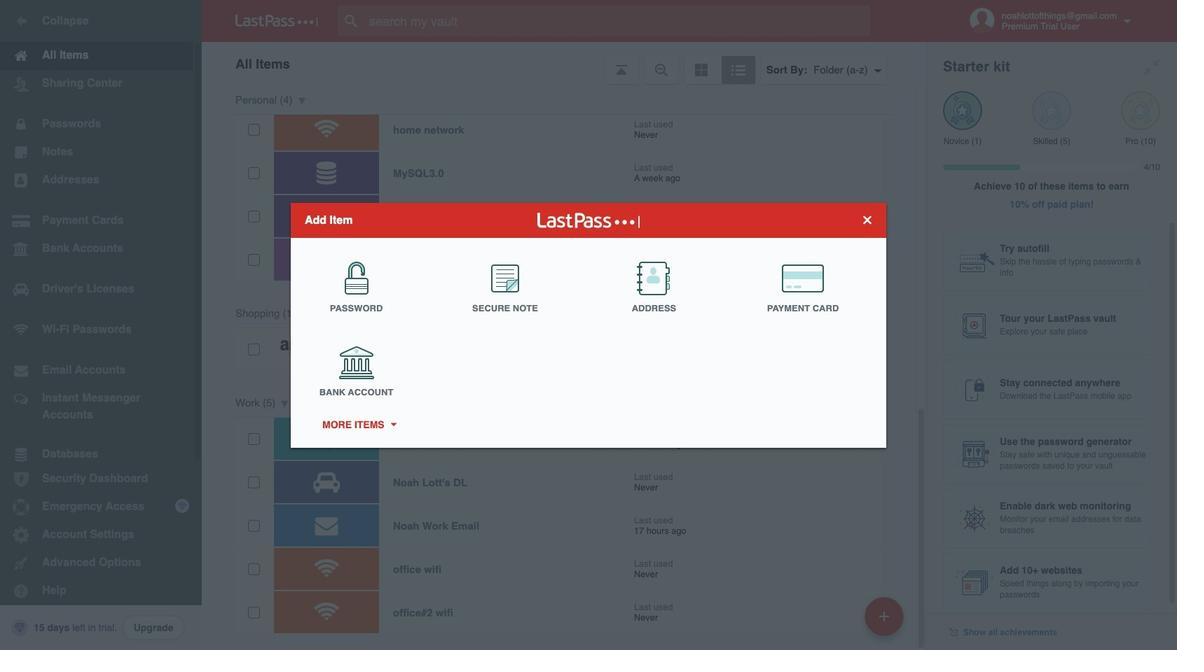 Task type: describe. For each thing, give the bounding box(es) containing it.
lastpass image
[[235, 15, 318, 27]]

main navigation navigation
[[0, 0, 202, 651]]

caret right image
[[388, 423, 398, 427]]

vault options navigation
[[202, 42, 926, 84]]



Task type: vqa. For each thing, say whether or not it's contained in the screenshot.
Dialog
yes



Task type: locate. For each thing, give the bounding box(es) containing it.
new item image
[[879, 612, 889, 622]]

new item navigation
[[860, 593, 912, 651]]

dialog
[[291, 203, 886, 448]]

Search search field
[[338, 6, 898, 36]]

search my vault text field
[[338, 6, 898, 36]]



